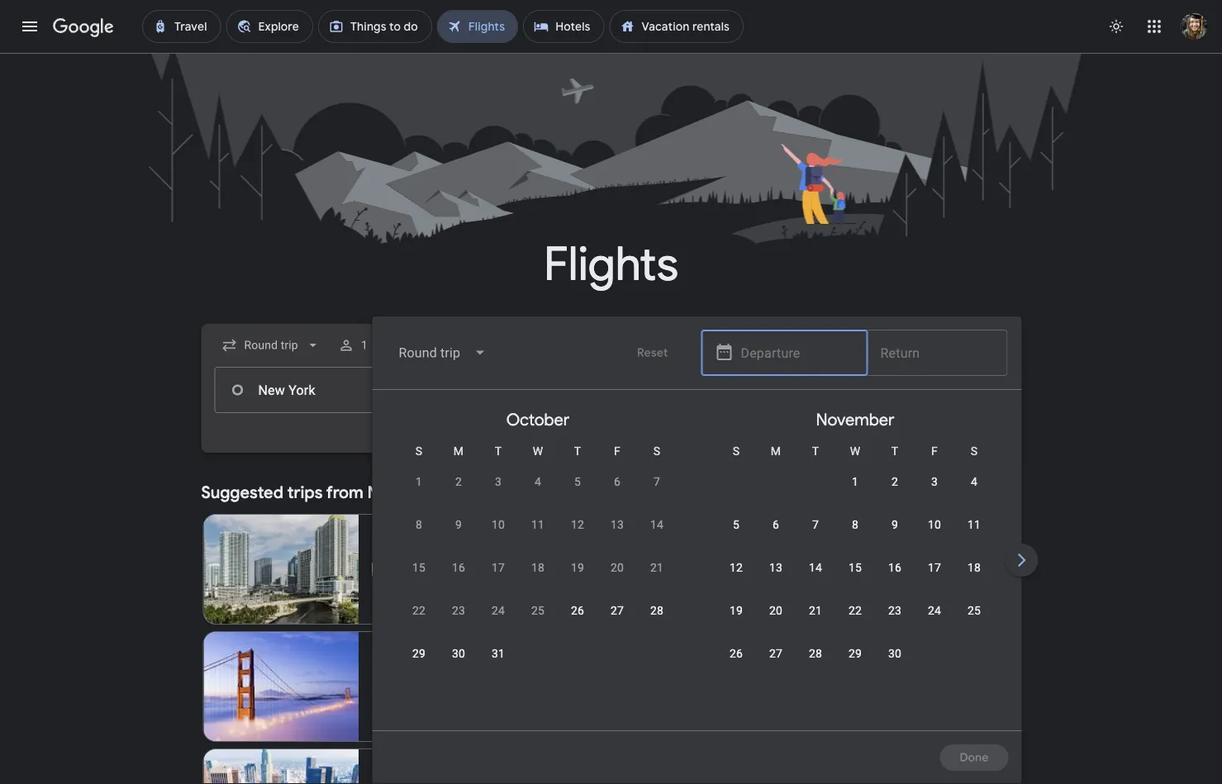 Task type: vqa. For each thing, say whether or not it's contained in the screenshot.
the right 26
yes



Task type: describe. For each thing, give the bounding box(es) containing it.
11 for sat, nov 11 element
[[967, 518, 981, 531]]

0 horizontal spatial 27 button
[[597, 603, 637, 642]]

suggested trips from new york region
[[201, 473, 1021, 784]]

38 US dollars text field
[[559, 599, 579, 614]]

m for november
[[771, 444, 781, 458]]

0 horizontal spatial 7 button
[[637, 474, 676, 513]]

wed, oct 11 element
[[531, 517, 544, 533]]

Flight search field
[[188, 317, 1222, 784]]

Return text field
[[880, 368, 994, 412]]

3 button for october
[[478, 474, 518, 513]]

25 for 'wed, oct 25' element in the bottom left of the page
[[531, 604, 544, 617]]

fri, nov 10 element
[[928, 517, 941, 533]]

0 horizontal spatial 26 button
[[557, 603, 597, 642]]

row containing 26
[[716, 638, 915, 685]]

16 button inside november row group
[[875, 560, 915, 599]]

thu, nov 9 element
[[891, 517, 898, 533]]

31
[[491, 647, 505, 660]]

1 vertical spatial 26 button
[[716, 646, 756, 685]]

tue, nov 28 element
[[809, 646, 822, 662]]

san francisco dec 8 – 17
[[372, 645, 458, 677]]

10 for tue, oct 10 element on the left bottom of the page
[[491, 518, 505, 531]]

0 horizontal spatial 28 button
[[637, 603, 676, 642]]

187 US dollars text field
[[554, 717, 579, 731]]

27 for fri, oct 27 'element'
[[610, 604, 624, 617]]

wed, nov 22 element
[[848, 603, 862, 619]]

sat, nov 25 element
[[967, 603, 981, 619]]

0 vertical spatial 5 button
[[557, 474, 597, 513]]

sat, oct 28 element
[[650, 603, 663, 619]]

24 for fri, nov 24 element
[[928, 604, 941, 617]]

row containing 29
[[399, 638, 518, 685]]

1 t from the left
[[494, 444, 502, 458]]

trips
[[287, 482, 323, 503]]

16 for mon, oct 16 element
[[452, 561, 465, 574]]

row containing 22
[[399, 595, 676, 642]]

min
[[487, 562, 506, 576]]

1 horizontal spatial 28 button
[[796, 646, 835, 685]]

from
[[326, 482, 364, 503]]

sun, nov 26 element
[[729, 646, 743, 662]]

f for october
[[614, 444, 620, 458]]

sun, oct 8 element
[[415, 517, 422, 533]]

2 t from the left
[[574, 444, 581, 458]]

$187
[[554, 717, 579, 731]]

flights
[[544, 235, 678, 294]]

tue, oct 10 element
[[491, 517, 505, 533]]

row containing 15
[[399, 552, 676, 599]]

mon, nov 20 element
[[769, 603, 782, 619]]

8 – 17
[[395, 663, 428, 677]]

11 for wed, oct 11 element
[[531, 518, 544, 531]]

4 s from the left
[[971, 444, 978, 458]]

0 vertical spatial 12 button
[[557, 517, 597, 556]]

19 for 'sun, nov 19' element
[[729, 604, 743, 617]]

miami
[[372, 528, 410, 545]]

1 horizontal spatial 6 button
[[756, 517, 796, 556]]

1 horizontal spatial 12 button
[[716, 560, 756, 599]]

mon, oct 9 element
[[455, 517, 462, 533]]

2 23 button from the left
[[875, 603, 915, 642]]

fri, oct 20 element
[[610, 560, 624, 576]]

november
[[816, 409, 894, 430]]

0 horizontal spatial 20 button
[[597, 560, 637, 599]]

23 for thu, nov 23 element
[[888, 604, 901, 617]]

12 for thu, oct 12 element
[[571, 518, 584, 531]]

none text field inside 'flight' search field
[[214, 367, 448, 413]]

0 horizontal spatial 19 button
[[557, 560, 597, 599]]

2 button for november
[[875, 474, 915, 513]]

main menu image
[[20, 17, 40, 36]]

22 for wed, nov 22 element
[[848, 604, 862, 617]]

27 for mon, nov 27 element
[[769, 647, 782, 660]]

12 for 'sun, nov 12' element
[[729, 561, 743, 574]]

26 for thu, oct 26 element
[[571, 604, 584, 617]]

october
[[506, 409, 569, 430]]

mon, oct 30 element
[[452, 646, 465, 662]]

sat, oct 14 element
[[650, 517, 663, 533]]

1 vertical spatial 20 button
[[756, 603, 796, 642]]

1 vertical spatial 7 button
[[796, 517, 835, 556]]

tue, nov 21 element
[[809, 603, 822, 619]]

thu, nov 30 element
[[888, 646, 901, 662]]

2 8 button from the left
[[835, 517, 875, 556]]

wed, nov 29 element
[[848, 646, 862, 662]]

1 18 button from the left
[[518, 560, 557, 599]]

los angeles button
[[203, 749, 593, 784]]

22 for sun, oct 22 element
[[412, 604, 425, 617]]

1 24 button from the left
[[478, 603, 518, 642]]

suggested
[[201, 482, 284, 503]]

6 for the mon, nov 6 element
[[772, 518, 779, 531]]

7 for tue, nov 7 element
[[812, 518, 819, 531]]

f for november
[[931, 444, 938, 458]]

21 for sat, oct 21 element
[[650, 561, 663, 574]]

17 for tue, oct 17 element at left bottom
[[491, 561, 505, 574]]

wed, nov 1 element
[[852, 474, 858, 490]]

2 18 button from the left
[[954, 560, 994, 599]]

15 for 'wed, nov 15' element
[[848, 561, 862, 574]]

2 for november
[[891, 475, 898, 488]]

thu, oct 26 element
[[571, 603, 584, 619]]

18 for sat, nov 18 'element'
[[967, 561, 981, 574]]

10 button inside "october" row group
[[478, 517, 518, 556]]

thu, oct 5 element
[[574, 474, 581, 490]]

1 horizontal spatial 27 button
[[756, 646, 796, 685]]

w for november
[[850, 444, 860, 458]]

1 17 button from the left
[[478, 560, 518, 599]]

tue, nov 14 element
[[809, 560, 822, 576]]

sun, oct 29 element
[[412, 646, 425, 662]]

23 for mon, oct 23 element
[[452, 604, 465, 617]]

20 – 27,
[[395, 546, 437, 560]]

0 horizontal spatial 6 button
[[597, 474, 637, 513]]

thu, nov 23 element
[[888, 603, 901, 619]]

2 22 button from the left
[[835, 603, 875, 642]]

9 for mon, oct 9 element
[[455, 518, 462, 531]]

departure text field for return text box
[[741, 331, 855, 375]]

25 button inside "october" row group
[[518, 603, 557, 642]]

fri, nov 17 element
[[928, 560, 941, 576]]

where to?
[[505, 382, 565, 398]]

28 for sat, oct 28 element
[[650, 604, 663, 617]]

16 button inside "october" row group
[[438, 560, 478, 599]]

sat, nov 11 element
[[967, 517, 981, 533]]

30 for mon, oct 30 element
[[452, 647, 465, 660]]

thu, nov 16 element
[[888, 560, 901, 576]]

14 for tue, nov 14 element
[[809, 561, 822, 574]]

san
[[372, 645, 395, 662]]

change appearance image
[[1097, 7, 1136, 46]]

2 for october
[[455, 475, 462, 488]]

1 30 button from the left
[[438, 646, 478, 685]]

mon, oct 16 element
[[452, 560, 465, 576]]

5 for the thu, oct 5 element
[[574, 475, 581, 488]]

26 for sun, nov 26 element
[[729, 647, 743, 660]]

1 22 button from the left
[[399, 603, 438, 642]]

6 for fri, oct 6 element
[[614, 475, 620, 488]]

25 for sat, nov 25 element
[[967, 604, 981, 617]]

mon, nov 27 element
[[769, 646, 782, 662]]

dec
[[372, 663, 392, 677]]

row containing 5
[[716, 509, 994, 556]]

miami jan 20 – 27, 2024
[[372, 528, 466, 560]]

sun, oct 22 element
[[412, 603, 425, 619]]

1 vertical spatial 19 button
[[716, 603, 756, 642]]

1 horizontal spatial 14 button
[[796, 560, 835, 599]]



Task type: locate. For each thing, give the bounding box(es) containing it.
explore for explore
[[602, 444, 643, 459]]

2 inside november row group
[[891, 475, 898, 488]]

23
[[452, 604, 465, 617], [888, 604, 901, 617]]

0 horizontal spatial 13
[[610, 518, 624, 531]]

sat, oct 7 element
[[653, 474, 660, 490]]

27 left tue, nov 28 element
[[769, 647, 782, 660]]

23 button up thu, nov 30 element
[[875, 603, 915, 642]]

22
[[412, 604, 425, 617], [848, 604, 862, 617]]

23 inside november row group
[[888, 604, 901, 617]]

0 horizontal spatial 8 button
[[399, 517, 438, 556]]

explore destinations
[[890, 485, 1001, 500]]

1 vertical spatial 21 button
[[796, 603, 835, 642]]

5 for sun, nov 5 element at the right of page
[[733, 518, 739, 531]]

2 right wed, nov 1 element
[[891, 475, 898, 488]]

mon, nov 13 element
[[769, 560, 782, 576]]

22 button up sun, oct 29 element
[[399, 603, 438, 642]]

11 inside "october" row group
[[531, 518, 544, 531]]

16 inside november row group
[[888, 561, 901, 574]]

11 right tue, oct 10 element on the left bottom of the page
[[531, 518, 544, 531]]

11 down the destinations
[[967, 518, 981, 531]]

20
[[610, 561, 624, 574], [769, 604, 782, 617]]

1 horizontal spatial 20
[[769, 604, 782, 617]]

row containing 8
[[399, 509, 676, 556]]

1 3 button from the left
[[478, 474, 518, 513]]

2 10 button from the left
[[915, 517, 954, 556]]

0 horizontal spatial 24
[[491, 604, 505, 617]]

16 button
[[438, 560, 478, 599], [875, 560, 915, 599]]

grid
[[379, 397, 1222, 741]]

25 inside november row group
[[967, 604, 981, 617]]

m
[[453, 444, 463, 458], [771, 444, 781, 458]]

tue, oct 17 element
[[491, 560, 505, 576]]

york
[[405, 482, 439, 503]]

m inside row group
[[771, 444, 781, 458]]

12 button up 'sun, nov 19' element
[[716, 560, 756, 599]]

2 9 from the left
[[891, 518, 898, 531]]

20 button up fri, oct 27 'element'
[[597, 560, 637, 599]]

3 s from the left
[[732, 444, 740, 458]]

1 horizontal spatial 21 button
[[796, 603, 835, 642]]

wed, oct 25 element
[[531, 603, 544, 619]]

1 30 from the left
[[452, 647, 465, 660]]

1 vertical spatial 6 button
[[756, 517, 796, 556]]

9 inside "october" row group
[[455, 518, 462, 531]]

1 vertical spatial 7
[[812, 518, 819, 531]]

28 left wed, nov 29 element
[[809, 647, 822, 660]]

17 for fri, nov 17 element
[[928, 561, 941, 574]]

f
[[614, 444, 620, 458], [931, 444, 938, 458]]

1 vertical spatial 13 button
[[756, 560, 796, 599]]

los
[[372, 762, 394, 779]]

0 horizontal spatial 30 button
[[438, 646, 478, 685]]

10 button inside november row group
[[915, 517, 954, 556]]

4 inside "october" row group
[[534, 475, 541, 488]]

2 11 button from the left
[[954, 517, 994, 556]]

None field
[[214, 331, 328, 360], [386, 333, 500, 373], [214, 331, 328, 360], [386, 333, 500, 373]]

30 right wed, nov 29 element
[[888, 647, 901, 660]]

25
[[531, 604, 544, 617], [967, 604, 981, 617]]

t up the thu, oct 5 element
[[574, 444, 581, 458]]

21 inside november row group
[[809, 604, 822, 617]]

16 for thu, nov 16 element
[[888, 561, 901, 574]]

0 horizontal spatial 21 button
[[637, 560, 676, 599]]

28 inside "october" row group
[[650, 604, 663, 617]]

13 right 'sun, nov 12' element
[[769, 561, 782, 574]]

5 inside "row"
[[733, 518, 739, 531]]

3 inside suggested trips from new york region
[[447, 562, 454, 576]]

3 button up fri, nov 10 "element"
[[915, 474, 954, 513]]

4
[[534, 475, 541, 488], [971, 475, 977, 488]]

4 button up wed, oct 11 element
[[518, 474, 557, 513]]

0 horizontal spatial 19
[[470, 562, 484, 576]]

2 right york
[[455, 475, 462, 488]]

10 down explore destinations
[[928, 518, 941, 531]]

17 button up fri, nov 24 element
[[915, 560, 954, 599]]

24 for tue, oct 24 element
[[491, 604, 505, 617]]

0 horizontal spatial 23 button
[[438, 603, 478, 642]]

s up sat, oct 7 "element"
[[653, 444, 660, 458]]

0 vertical spatial 13 button
[[597, 517, 637, 556]]

16 button up mon, oct 23 element
[[438, 560, 478, 599]]

25 inside "october" row group
[[531, 604, 544, 617]]

30 button
[[438, 646, 478, 685], [875, 646, 915, 685]]

f inside "october" row group
[[614, 444, 620, 458]]

wed, oct 18 element
[[531, 560, 544, 576]]

24 inside november row group
[[928, 604, 941, 617]]

29 inside november row group
[[848, 647, 862, 660]]

0 horizontal spatial 13 button
[[597, 517, 637, 556]]

1 10 from the left
[[491, 518, 505, 531]]

4 right tue, oct 3 element
[[534, 475, 541, 488]]

8 for 'sun, oct 8' element
[[415, 518, 422, 531]]

4 for november
[[971, 475, 977, 488]]

9
[[455, 518, 462, 531], [891, 518, 898, 531]]

8 up the "20 – 27,"
[[415, 518, 422, 531]]

11
[[531, 518, 544, 531], [967, 518, 981, 531]]

14
[[650, 518, 663, 531], [809, 561, 822, 574]]

5 button
[[557, 474, 597, 513], [716, 517, 756, 556]]

10 for fri, nov 10 "element"
[[928, 518, 941, 531]]

sun, nov 12 element
[[729, 560, 743, 576]]

0 horizontal spatial 21
[[650, 561, 663, 574]]

29 button
[[399, 646, 438, 685], [835, 646, 875, 685]]

9 button
[[438, 517, 478, 556], [875, 517, 915, 556]]

17 right hr
[[491, 561, 505, 574]]

30
[[452, 647, 465, 660], [888, 647, 901, 660]]

4 button for october
[[518, 474, 557, 513]]

6 inside november row group
[[772, 518, 779, 531]]

1 1 button from the left
[[399, 474, 438, 513]]

8 for "wed, nov 8" element
[[852, 518, 858, 531]]

7 inside "october" row group
[[653, 475, 660, 488]]

2 2 from the left
[[891, 475, 898, 488]]

9 for thu, nov 9 element
[[891, 518, 898, 531]]

10 inside "october" row group
[[491, 518, 505, 531]]

15 button
[[399, 560, 438, 599], [835, 560, 875, 599]]

3 left hr
[[447, 562, 454, 576]]

26 button
[[557, 603, 597, 642], [716, 646, 756, 685]]

1 horizontal spatial 17 button
[[915, 560, 954, 599]]

3 for november
[[931, 475, 938, 488]]

1 vertical spatial 21
[[809, 604, 822, 617]]

26
[[571, 604, 584, 617], [729, 647, 743, 660]]

sun, oct 1 element
[[415, 474, 422, 490]]

tue, nov 7 element
[[812, 517, 819, 533]]

7 button
[[637, 474, 676, 513], [796, 517, 835, 556]]

frontier and spirit image
[[372, 680, 385, 693]]

8 right tue, nov 7 element
[[852, 518, 858, 531]]

4 button up sat, nov 11 element
[[954, 474, 994, 513]]

0 horizontal spatial 12 button
[[557, 517, 597, 556]]

1 vertical spatial 26
[[729, 647, 743, 660]]

13 for fri, oct 13 element
[[610, 518, 624, 531]]

0 horizontal spatial 5
[[574, 475, 581, 488]]

8 button up sun, oct 15 element
[[399, 517, 438, 556]]

17
[[491, 561, 505, 574], [928, 561, 941, 574]]

0 horizontal spatial 6
[[614, 475, 620, 488]]

28 right fri, oct 27 'element'
[[650, 604, 663, 617]]

2 22 from the left
[[848, 604, 862, 617]]

wed, nov 8 element
[[852, 517, 858, 533]]

30 inside november row group
[[888, 647, 901, 660]]

27
[[610, 604, 624, 617], [769, 647, 782, 660]]

14 button
[[637, 517, 676, 556], [796, 560, 835, 599]]

2 button
[[438, 474, 478, 513], [875, 474, 915, 513]]

26 inside november row group
[[729, 647, 743, 660]]

20 right 'sun, nov 19' element
[[769, 604, 782, 617]]

2024
[[440, 546, 466, 560]]

1 horizontal spatial 5 button
[[716, 517, 756, 556]]

wed, nov 15 element
[[848, 560, 862, 576]]

28 button
[[637, 603, 676, 642], [796, 646, 835, 685]]

29
[[412, 647, 425, 660], [848, 647, 862, 660]]

1 s from the left
[[415, 444, 422, 458]]

15
[[412, 561, 425, 574], [848, 561, 862, 574]]

1 horizontal spatial 11
[[967, 518, 981, 531]]

4 for october
[[534, 475, 541, 488]]

4 t from the left
[[891, 444, 898, 458]]

3 hr 19 min
[[447, 562, 506, 576]]

where
[[505, 382, 543, 398]]

30 for thu, nov 30 element
[[888, 647, 901, 660]]

17 inside november row group
[[928, 561, 941, 574]]

26 left fri, oct 27 'element'
[[571, 604, 584, 617]]

mon, oct 2 element
[[455, 474, 462, 490]]

1 9 from the left
[[455, 518, 462, 531]]

19
[[571, 561, 584, 574], [470, 562, 484, 576], [729, 604, 743, 617]]

suggested trips from new york
[[201, 482, 439, 503]]

tue, oct 3 element
[[495, 474, 501, 490]]

0 horizontal spatial 25 button
[[518, 603, 557, 642]]

thu, oct 12 element
[[571, 517, 584, 533]]

0 vertical spatial 14
[[650, 518, 663, 531]]

1 horizontal spatial 20 button
[[756, 603, 796, 642]]

1 25 button from the left
[[518, 603, 557, 642]]

15 inside "october" row group
[[412, 561, 425, 574]]

thu, oct 19 element
[[571, 560, 584, 576]]

29 inside "october" row group
[[412, 647, 425, 660]]

1 10 button from the left
[[478, 517, 518, 556]]

1 vertical spatial 14 button
[[796, 560, 835, 599]]

1 vertical spatial 12 button
[[716, 560, 756, 599]]

7 left "wed, nov 8" element
[[812, 518, 819, 531]]

22 inside november row group
[[848, 604, 862, 617]]

fri, nov 24 element
[[928, 603, 941, 619]]

13 button inside "october" row group
[[597, 517, 637, 556]]

m for october
[[453, 444, 463, 458]]

12 inside november row group
[[729, 561, 743, 574]]

0 horizontal spatial f
[[614, 444, 620, 458]]

thu, nov 2 element
[[891, 474, 898, 490]]

31 button
[[478, 646, 518, 685]]

28
[[650, 604, 663, 617], [809, 647, 822, 660]]

f up fri, oct 6 element
[[614, 444, 620, 458]]

30 inside "october" row group
[[452, 647, 465, 660]]

to?
[[546, 382, 565, 398]]

1 11 from the left
[[531, 518, 544, 531]]

1
[[361, 338, 368, 352], [415, 475, 422, 488], [852, 475, 858, 488]]

4 button inside "october" row group
[[518, 474, 557, 513]]

f up fri, nov 3 element at the bottom
[[931, 444, 938, 458]]

1 horizontal spatial 24 button
[[915, 603, 954, 642]]

0 horizontal spatial 16
[[452, 561, 465, 574]]

25 button
[[518, 603, 557, 642], [954, 603, 994, 642]]

1 horizontal spatial 24
[[928, 604, 941, 617]]

1 8 from the left
[[415, 518, 422, 531]]

1 8 button from the left
[[399, 517, 438, 556]]

2 29 from the left
[[848, 647, 862, 660]]

26 left mon, nov 27 element
[[729, 647, 743, 660]]

1 button
[[331, 326, 397, 365]]

t up tue, oct 3 element
[[494, 444, 502, 458]]

los angeles
[[372, 762, 447, 779]]

2 25 button from the left
[[954, 603, 994, 642]]

1 f from the left
[[614, 444, 620, 458]]

0 horizontal spatial 10 button
[[478, 517, 518, 556]]

fri, oct 6 element
[[614, 474, 620, 490]]

6 right sun, nov 5 element at the right of page
[[772, 518, 779, 531]]

2 16 button from the left
[[875, 560, 915, 599]]

21 button up sat, oct 28 element
[[637, 560, 676, 599]]

1 horizontal spatial 18
[[967, 561, 981, 574]]

2 w from the left
[[850, 444, 860, 458]]

12
[[571, 518, 584, 531], [729, 561, 743, 574]]

20 inside november row group
[[769, 604, 782, 617]]

1 horizontal spatial 26
[[729, 647, 743, 660]]

fri, oct 13 element
[[610, 517, 624, 533]]

18 inside november row group
[[967, 561, 981, 574]]

0 vertical spatial 5
[[574, 475, 581, 488]]

0 horizontal spatial 30
[[452, 647, 465, 660]]

row group
[[1014, 397, 1222, 724]]

13 button inside november row group
[[756, 560, 796, 599]]

8 inside november row group
[[852, 518, 858, 531]]

next image
[[1002, 541, 1042, 580]]

9 inside november row group
[[891, 518, 898, 531]]

destinations
[[933, 485, 1001, 500]]

wed, oct 4 element
[[534, 474, 541, 490]]

1 horizontal spatial 18 button
[[954, 560, 994, 599]]

29 button right tue, nov 28 element
[[835, 646, 875, 685]]

t up thu, nov 2 element
[[891, 444, 898, 458]]

2 15 from the left
[[848, 561, 862, 574]]

29 right tue, nov 28 element
[[848, 647, 862, 660]]

19 button up thu, oct 26 element
[[557, 560, 597, 599]]

1 horizontal spatial 5
[[733, 518, 739, 531]]

3 inside november row group
[[931, 475, 938, 488]]

19 left mon, nov 20 element
[[729, 604, 743, 617]]

1 horizontal spatial 2
[[891, 475, 898, 488]]

2 button for october
[[438, 474, 478, 513]]

13 button
[[597, 517, 637, 556], [756, 560, 796, 599]]

0 vertical spatial 7 button
[[637, 474, 676, 513]]

28 inside november row group
[[809, 647, 822, 660]]

2 horizontal spatial 3
[[931, 475, 938, 488]]

Departure text field
[[741, 331, 855, 375], [740, 368, 854, 412]]

8 inside "october" row group
[[415, 518, 422, 531]]

11 button up wed, oct 18 element
[[518, 517, 557, 556]]

1 16 button from the left
[[438, 560, 478, 599]]

2 1 button from the left
[[835, 474, 875, 513]]

0 horizontal spatial 17
[[491, 561, 505, 574]]

1 horizontal spatial 13
[[769, 561, 782, 574]]

22 button up wed, nov 29 element
[[835, 603, 875, 642]]

2 9 button from the left
[[875, 517, 915, 556]]

1 29 from the left
[[412, 647, 425, 660]]

18 button up 'wed, oct 25' element in the bottom left of the page
[[518, 560, 557, 599]]

21 button up tue, nov 28 element
[[796, 603, 835, 642]]

francisco
[[398, 645, 458, 662]]

jan
[[372, 546, 392, 560]]

7 button up sat, oct 14 element on the right bottom
[[637, 474, 676, 513]]

19 inside suggested trips from new york region
[[470, 562, 484, 576]]

25 left $38 text box
[[531, 604, 544, 617]]

2 11 from the left
[[967, 518, 981, 531]]

13 for mon, nov 13 'element'
[[769, 561, 782, 574]]

17 inside "october" row group
[[491, 561, 505, 574]]

5 button up thu, oct 12 element
[[557, 474, 597, 513]]

14 for sat, oct 14 element on the right bottom
[[650, 518, 663, 531]]

17 button
[[478, 560, 518, 599], [915, 560, 954, 599]]

6 button up mon, nov 13 'element'
[[756, 517, 796, 556]]

grid inside 'flight' search field
[[379, 397, 1222, 741]]

25 button left $38 text box
[[518, 603, 557, 642]]

7 inside november row group
[[812, 518, 819, 531]]

29 for sun, oct 29 element
[[412, 647, 425, 660]]

november row group
[[696, 397, 1014, 724]]

11 inside november row group
[[967, 518, 981, 531]]

hr
[[457, 562, 467, 576]]

explore destinations button
[[870, 479, 1021, 506]]

1 15 button from the left
[[399, 560, 438, 599]]

23 left fri, nov 24 element
[[888, 604, 901, 617]]

0 vertical spatial 26 button
[[557, 603, 597, 642]]

w inside november row group
[[850, 444, 860, 458]]

0 vertical spatial 20 button
[[597, 560, 637, 599]]

16
[[452, 561, 465, 574], [888, 561, 901, 574]]

25 button right fri, nov 24 element
[[954, 603, 994, 642]]

mon, oct 23 element
[[452, 603, 465, 619]]

0 horizontal spatial 29 button
[[399, 646, 438, 685]]

1 9 button from the left
[[438, 517, 478, 556]]

2 3 button from the left
[[915, 474, 954, 513]]

$38
[[559, 599, 579, 614]]

1 horizontal spatial 10
[[928, 518, 941, 531]]

23 inside "october" row group
[[452, 604, 465, 617]]

1 horizontal spatial 14
[[809, 561, 822, 574]]

1 horizontal spatial 28
[[809, 647, 822, 660]]

21 button
[[637, 560, 676, 599], [796, 603, 835, 642]]

explore for explore destinations
[[890, 485, 931, 500]]

0 horizontal spatial 22 button
[[399, 603, 438, 642]]

21
[[650, 561, 663, 574], [809, 604, 822, 617]]

2 f from the left
[[931, 444, 938, 458]]

23 button up mon, oct 30 element
[[438, 603, 478, 642]]

3
[[495, 475, 501, 488], [931, 475, 938, 488], [447, 562, 454, 576]]

18 right tue, oct 17 element at left bottom
[[531, 561, 544, 574]]

2 m from the left
[[771, 444, 781, 458]]

0 vertical spatial 26
[[571, 604, 584, 617]]

sun, oct 15 element
[[412, 560, 425, 576]]

19 inside "october" row group
[[571, 561, 584, 574]]

1 button up 'sun, oct 8' element
[[399, 474, 438, 513]]

1 horizontal spatial 30 button
[[875, 646, 915, 685]]

1 vertical spatial 14
[[809, 561, 822, 574]]

explore up fri, oct 6 element
[[602, 444, 643, 459]]

0 vertical spatial 20
[[610, 561, 624, 574]]

1 25 from the left
[[531, 604, 544, 617]]

25 button inside november row group
[[954, 603, 994, 642]]

1 vertical spatial 6
[[772, 518, 779, 531]]

Return text field
[[881, 331, 995, 375]]

26 inside "october" row group
[[571, 604, 584, 617]]

1 4 button from the left
[[518, 474, 557, 513]]

19 left fri, oct 20 'element'
[[571, 561, 584, 574]]

1 horizontal spatial 13 button
[[756, 560, 796, 599]]

sat, nov 4 element
[[971, 474, 977, 490]]

0 horizontal spatial 15
[[412, 561, 425, 574]]

1 m from the left
[[453, 444, 463, 458]]

2 s from the left
[[653, 444, 660, 458]]

18 right fri, nov 17 element
[[967, 561, 981, 574]]

10 inside november row group
[[928, 518, 941, 531]]

23 button
[[438, 603, 478, 642], [875, 603, 915, 642]]

tue, oct 24 element
[[491, 603, 505, 619]]

0 horizontal spatial 29
[[412, 647, 425, 660]]

1 horizontal spatial 4
[[971, 475, 977, 488]]

20 inside "october" row group
[[610, 561, 624, 574]]

30 button right wed, nov 29 element
[[875, 646, 915, 685]]

2 23 from the left
[[888, 604, 901, 617]]

24 left sat, nov 25 element
[[928, 604, 941, 617]]

3 t from the left
[[812, 444, 819, 458]]

4 button inside november row group
[[954, 474, 994, 513]]

10
[[491, 518, 505, 531], [928, 518, 941, 531]]

angeles
[[396, 762, 447, 779]]

8 button up 'wed, nov 15' element
[[835, 517, 875, 556]]

nonstop
[[392, 562, 437, 576]]

17 right thu, nov 16 element
[[928, 561, 941, 574]]

0 horizontal spatial explore
[[602, 444, 643, 459]]

1 29 button from the left
[[399, 646, 438, 685]]

0 vertical spatial 28 button
[[637, 603, 676, 642]]

2 29 button from the left
[[835, 646, 875, 685]]

2 24 from the left
[[928, 604, 941, 617]]

row containing 19
[[716, 595, 994, 642]]

12 inside "october" row group
[[571, 518, 584, 531]]

1 2 button from the left
[[438, 474, 478, 513]]

20 for fri, oct 20 'element'
[[610, 561, 624, 574]]

1 11 button from the left
[[518, 517, 557, 556]]

2 button up mon, oct 9 element
[[438, 474, 478, 513]]

24 button left sat, nov 25 element
[[915, 603, 954, 642]]

22 inside "october" row group
[[412, 604, 425, 617]]

sat, nov 18 element
[[967, 560, 981, 576]]

9 up the 2024
[[455, 518, 462, 531]]

sun, nov 19 element
[[729, 603, 743, 619]]

19 button
[[557, 560, 597, 599], [716, 603, 756, 642]]

2 24 button from the left
[[915, 603, 954, 642]]

grid containing october
[[379, 397, 1222, 741]]

1 16 from the left
[[452, 561, 465, 574]]

12 left mon, nov 13 'element'
[[729, 561, 743, 574]]

2 2 button from the left
[[875, 474, 915, 513]]

27 inside november row group
[[769, 647, 782, 660]]

1 4 from the left
[[534, 475, 541, 488]]

21 inside "october" row group
[[650, 561, 663, 574]]

26 button left fri, oct 27 'element'
[[557, 603, 597, 642]]

24 left 'wed, oct 25' element in the bottom left of the page
[[491, 604, 505, 617]]

None text field
[[214, 367, 448, 413]]

explore
[[602, 444, 643, 459], [890, 485, 931, 500]]

9 left fri, nov 10 "element"
[[891, 518, 898, 531]]

1 horizontal spatial 30
[[888, 647, 901, 660]]

1 horizontal spatial 3 button
[[915, 474, 954, 513]]

1 for october
[[415, 475, 422, 488]]

f inside november row group
[[931, 444, 938, 458]]

15 for sun, oct 15 element
[[412, 561, 425, 574]]

2 15 button from the left
[[835, 560, 875, 599]]

4 inside november row group
[[971, 475, 977, 488]]

24
[[491, 604, 505, 617], [928, 604, 941, 617]]

0 vertical spatial 19 button
[[557, 560, 597, 599]]

5
[[574, 475, 581, 488], [733, 518, 739, 531]]

frontier image
[[372, 563, 385, 576]]

5 inside "october" row group
[[574, 475, 581, 488]]

15 left thu, nov 16 element
[[848, 561, 862, 574]]

15 button up wed, nov 22 element
[[835, 560, 875, 599]]

1 horizontal spatial 1 button
[[835, 474, 875, 513]]

explore inside explore button
[[602, 444, 643, 459]]

0 horizontal spatial 22
[[412, 604, 425, 617]]

0 horizontal spatial 15 button
[[399, 560, 438, 599]]

22 button
[[399, 603, 438, 642], [835, 603, 875, 642]]

6 button
[[597, 474, 637, 513], [756, 517, 796, 556]]

3 inside "october" row group
[[495, 475, 501, 488]]

0 horizontal spatial 14
[[650, 518, 663, 531]]

9 button up thu, nov 16 element
[[875, 517, 915, 556]]

2 16 from the left
[[888, 561, 901, 574]]

13 inside november row group
[[769, 561, 782, 574]]

sat, oct 21 element
[[650, 560, 663, 576]]

2 10 from the left
[[928, 518, 941, 531]]

w
[[532, 444, 543, 458], [850, 444, 860, 458]]

10 button up tue, oct 17 element at left bottom
[[478, 517, 518, 556]]

s up sat, nov 4 element
[[971, 444, 978, 458]]

1 vertical spatial 28
[[809, 647, 822, 660]]

row
[[399, 460, 676, 513], [835, 460, 994, 513], [399, 509, 676, 556], [716, 509, 994, 556], [399, 552, 676, 599], [716, 552, 994, 599], [399, 595, 676, 642], [716, 595, 994, 642], [399, 638, 518, 685], [716, 638, 915, 685]]

29 for wed, nov 29 element
[[848, 647, 862, 660]]

27 button right thu, oct 26 element
[[597, 603, 637, 642]]

20 for mon, nov 20 element
[[769, 604, 782, 617]]

explore button
[[566, 435, 656, 468]]

0 horizontal spatial 1 button
[[399, 474, 438, 513]]

4 button
[[518, 474, 557, 513], [954, 474, 994, 513]]

0 horizontal spatial 25
[[531, 604, 544, 617]]

explore inside explore destinations button
[[890, 485, 931, 500]]

1 horizontal spatial 6
[[772, 518, 779, 531]]

2 17 button from the left
[[915, 560, 954, 599]]

w inside "october" row group
[[532, 444, 543, 458]]

departure text field for return text field
[[740, 368, 854, 412]]

8 button
[[399, 517, 438, 556], [835, 517, 875, 556]]

0 vertical spatial 27
[[610, 604, 624, 617]]

1 24 from the left
[[491, 604, 505, 617]]

2 25 from the left
[[967, 604, 981, 617]]

28 button left wed, nov 29 element
[[796, 646, 835, 685]]

6 inside "october" row group
[[614, 475, 620, 488]]

w for october
[[532, 444, 543, 458]]

21 for the tue, nov 21 element
[[809, 604, 822, 617]]

19 inside november row group
[[729, 604, 743, 617]]

w up the wed, oct 4 element
[[532, 444, 543, 458]]

mon, nov 6 element
[[772, 517, 779, 533]]

1 inside popup button
[[361, 338, 368, 352]]

1 23 from the left
[[452, 604, 465, 617]]

10 right mon, oct 9 element
[[491, 518, 505, 531]]

fri, oct 27 element
[[610, 603, 624, 619]]

25 right fri, nov 24 element
[[967, 604, 981, 617]]

2 18 from the left
[[967, 561, 981, 574]]

1 horizontal spatial 12
[[729, 561, 743, 574]]

3 for october
[[495, 475, 501, 488]]

12 right wed, oct 11 element
[[571, 518, 584, 531]]

30 button left tue, oct 31 "element"
[[438, 646, 478, 685]]

1 horizontal spatial 27
[[769, 647, 782, 660]]

1 w from the left
[[532, 444, 543, 458]]

13 button up fri, oct 20 'element'
[[597, 517, 637, 556]]

21 right fri, oct 20 'element'
[[650, 561, 663, 574]]

13 right thu, oct 12 element
[[610, 518, 624, 531]]

0 horizontal spatial 2 button
[[438, 474, 478, 513]]

1 for november
[[852, 475, 858, 488]]

1 button for november
[[835, 474, 875, 513]]

1 17 from the left
[[491, 561, 505, 574]]

0 vertical spatial 14 button
[[637, 517, 676, 556]]

15 button up sun, oct 22 element
[[399, 560, 438, 599]]

24 button up 31 at the left of page
[[478, 603, 518, 642]]

14 inside "october" row group
[[650, 518, 663, 531]]

1 horizontal spatial 15
[[848, 561, 862, 574]]

19 right hr
[[470, 562, 484, 576]]

2 30 button from the left
[[875, 646, 915, 685]]

3 button for november
[[915, 474, 954, 513]]

s up sun, oct 1 element
[[415, 444, 422, 458]]

3 button inside november row group
[[915, 474, 954, 513]]

1 15 from the left
[[412, 561, 425, 574]]

new
[[367, 482, 402, 503]]

3 button up tue, oct 10 element on the left bottom of the page
[[478, 474, 518, 513]]

1 horizontal spatial 9
[[891, 518, 898, 531]]

8
[[415, 518, 422, 531], [852, 518, 858, 531]]

30 left 31 at the left of page
[[452, 647, 465, 660]]

18 for wed, oct 18 element
[[531, 561, 544, 574]]

6
[[614, 475, 620, 488], [772, 518, 779, 531]]

1 22 from the left
[[412, 604, 425, 617]]

16 left fri, nov 17 element
[[888, 561, 901, 574]]

fri, nov 3 element
[[931, 474, 938, 490]]

2
[[455, 475, 462, 488], [891, 475, 898, 488]]

18 inside "october" row group
[[531, 561, 544, 574]]

7 button up tue, nov 14 element
[[796, 517, 835, 556]]

row containing 12
[[716, 552, 994, 599]]

2 8 from the left
[[852, 518, 858, 531]]

5 button up 'sun, nov 12' element
[[716, 517, 756, 556]]

11 button
[[518, 517, 557, 556], [954, 517, 994, 556]]

19 for thu, oct 19 'element'
[[571, 561, 584, 574]]

3 right thu, nov 2 element
[[931, 475, 938, 488]]

0 horizontal spatial 20
[[610, 561, 624, 574]]

24 button
[[478, 603, 518, 642], [915, 603, 954, 642]]

1 horizontal spatial 25 button
[[954, 603, 994, 642]]

4 button for november
[[954, 474, 994, 513]]

october row group
[[379, 397, 696, 724]]

2 inside "october" row group
[[455, 475, 462, 488]]

1 button for october
[[399, 474, 438, 513]]

27 inside "october" row group
[[610, 604, 624, 617]]

1 horizontal spatial 25
[[967, 604, 981, 617]]

0 horizontal spatial 4
[[534, 475, 541, 488]]

tue, oct 31 element
[[491, 646, 505, 662]]

0 vertical spatial 27 button
[[597, 603, 637, 642]]

1 horizontal spatial explore
[[890, 485, 931, 500]]

14 inside november row group
[[809, 561, 822, 574]]

12 button
[[557, 517, 597, 556], [716, 560, 756, 599]]

7
[[653, 475, 660, 488], [812, 518, 819, 531]]

18
[[531, 561, 544, 574], [967, 561, 981, 574]]

2 30 from the left
[[888, 647, 901, 660]]

1 horizontal spatial 23 button
[[875, 603, 915, 642]]

0 horizontal spatial 10
[[491, 518, 505, 531]]

1 horizontal spatial 19 button
[[716, 603, 756, 642]]

15 inside november row group
[[848, 561, 862, 574]]

1 horizontal spatial 10 button
[[915, 517, 954, 556]]

21 left wed, nov 22 element
[[809, 604, 822, 617]]

1 inside "october" row group
[[415, 475, 422, 488]]

1 button
[[399, 474, 438, 513], [835, 474, 875, 513]]

1 vertical spatial 27
[[769, 647, 782, 660]]

0 horizontal spatial 11 button
[[518, 517, 557, 556]]

16 inside "october" row group
[[452, 561, 465, 574]]

1 inside november row group
[[852, 475, 858, 488]]

1 18 from the left
[[531, 561, 544, 574]]

24 inside "october" row group
[[491, 604, 505, 617]]

0 vertical spatial 21
[[650, 561, 663, 574]]

s
[[415, 444, 422, 458], [653, 444, 660, 458], [732, 444, 740, 458], [971, 444, 978, 458]]

5 left the mon, nov 6 element
[[733, 518, 739, 531]]

2 4 button from the left
[[954, 474, 994, 513]]

0 vertical spatial 21 button
[[637, 560, 676, 599]]

3 button
[[478, 474, 518, 513], [915, 474, 954, 513]]

1 2 from the left
[[455, 475, 462, 488]]

m inside "october" row group
[[453, 444, 463, 458]]

sun, nov 5 element
[[733, 517, 739, 533]]

26 button left mon, nov 27 element
[[716, 646, 756, 685]]

16 button up thu, nov 23 element
[[875, 560, 915, 599]]

28 for tue, nov 28 element
[[809, 647, 822, 660]]

13 inside "october" row group
[[610, 518, 624, 531]]

0 horizontal spatial 18
[[531, 561, 544, 574]]

2 horizontal spatial 1
[[852, 475, 858, 488]]

7 for sat, oct 7 "element"
[[653, 475, 660, 488]]

2 4 from the left
[[971, 475, 977, 488]]

2 17 from the left
[[928, 561, 941, 574]]

1 23 button from the left
[[438, 603, 478, 642]]

13
[[610, 518, 624, 531], [769, 561, 782, 574]]

16 down the 2024
[[452, 561, 465, 574]]

9 button up mon, oct 16 element
[[438, 517, 478, 556]]

18 button
[[518, 560, 557, 599], [954, 560, 994, 599]]



